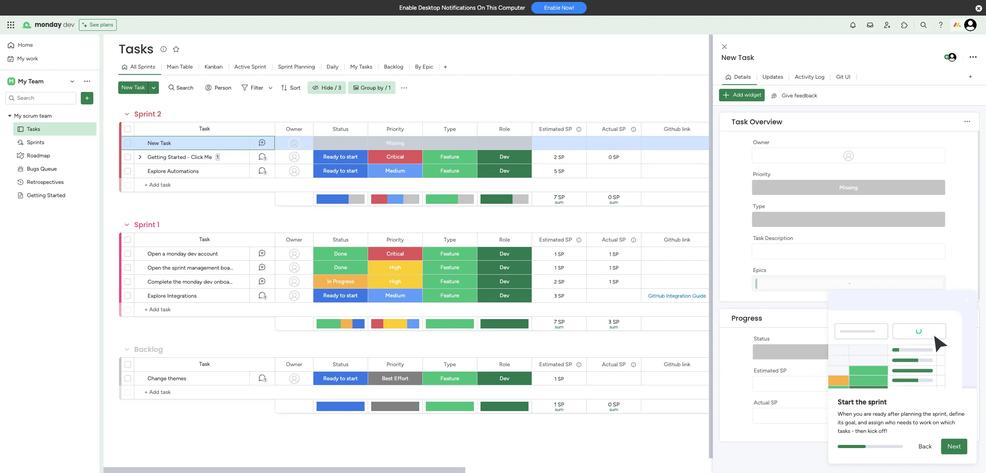 Task type: vqa. For each thing, say whether or not it's contained in the screenshot.
MENU icon corresponding to 2
no



Task type: locate. For each thing, give the bounding box(es) containing it.
2 github link from the top
[[664, 237, 690, 243]]

sprint
[[172, 265, 186, 272], [868, 399, 887, 407]]

0 vertical spatial open
[[148, 251, 161, 258]]

sprint up ready
[[868, 399, 887, 407]]

Type field
[[442, 125, 458, 134], [442, 236, 458, 245], [442, 361, 458, 370]]

enable for enable desktop notifications on this computer
[[399, 4, 417, 11]]

owner
[[286, 126, 302, 133], [753, 139, 769, 146], [286, 237, 302, 243], [286, 362, 302, 368]]

3 link from the top
[[682, 362, 690, 368]]

the up the integrations
[[173, 279, 181, 286]]

my tasks
[[350, 64, 372, 70]]

3 status field from the top
[[331, 361, 351, 370]]

new task inside button
[[121, 84, 145, 91]]

0 vertical spatial column information image
[[576, 237, 582, 243]]

add to favorites image
[[172, 45, 180, 53]]

Priority field
[[385, 125, 406, 134], [385, 236, 406, 245], [385, 361, 406, 370]]

1 vertical spatial 2
[[554, 154, 557, 160]]

4 ready to start from the top
[[323, 376, 358, 383]]

0 horizontal spatial /
[[335, 85, 337, 91]]

dev down management
[[204, 279, 213, 286]]

1 ready to start from the top
[[323, 154, 358, 160]]

my right workspace image
[[18, 77, 27, 85]]

0 vertical spatial role
[[499, 126, 510, 133]]

link for third github link field from the top of the page
[[682, 362, 690, 368]]

Search field
[[174, 82, 198, 93]]

getting right public board icon
[[27, 192, 46, 199]]

angle down image
[[152, 85, 156, 91]]

open a monday dev account
[[148, 251, 218, 258]]

caret down image
[[8, 113, 11, 119]]

github link
[[664, 126, 690, 133], [664, 237, 690, 243], [664, 362, 690, 368]]

0 horizontal spatial enable
[[399, 4, 417, 11]]

0 vertical spatial sprints
[[138, 64, 155, 70]]

all sprints
[[130, 64, 155, 70]]

Tasks field
[[117, 40, 155, 58]]

2 vertical spatial -
[[852, 429, 854, 435]]

menu image
[[400, 84, 408, 92]]

0 vertical spatial 0 sp sum
[[608, 194, 620, 205]]

1 vertical spatial getting
[[27, 192, 46, 199]]

workspace image
[[7, 77, 15, 86]]

2 sp up 5 sp
[[554, 154, 564, 160]]

sp inside 3 sp sum
[[613, 319, 619, 326]]

maria williams image
[[947, 52, 957, 62]]

sprint inside field
[[134, 109, 155, 119]]

started down retrospectives
[[47, 192, 65, 199]]

2 role field from the top
[[497, 236, 512, 245]]

start for change themes
[[347, 376, 358, 383]]

0 horizontal spatial backlog
[[134, 345, 163, 355]]

details
[[734, 74, 751, 80]]

to for explore integrations
[[340, 293, 345, 299]]

1 vertical spatial started
[[47, 192, 65, 199]]

sp
[[565, 126, 572, 133], [619, 126, 626, 133], [558, 154, 564, 160], [613, 154, 619, 160], [558, 168, 564, 174], [558, 194, 565, 201], [613, 194, 620, 201], [565, 237, 572, 243], [619, 237, 626, 243], [558, 252, 564, 257], [613, 252, 619, 257], [558, 265, 564, 271], [613, 265, 619, 271], [558, 279, 564, 285], [613, 279, 619, 285], [558, 293, 564, 299], [558, 319, 565, 326], [613, 319, 619, 326], [565, 362, 572, 368], [619, 362, 626, 368], [780, 368, 787, 375], [558, 377, 564, 382], [771, 400, 777, 407], [558, 402, 564, 409], [613, 402, 620, 409]]

3 github link from the top
[[664, 362, 690, 368]]

next button
[[941, 440, 967, 455]]

new task up the details button
[[721, 53, 754, 62]]

4 start from the top
[[347, 376, 358, 383]]

1 horizontal spatial -
[[849, 281, 851, 287]]

1 vertical spatial work
[[920, 420, 932, 427]]

open
[[148, 251, 161, 258], [148, 265, 161, 272]]

are
[[864, 412, 871, 418]]

1 vertical spatial role
[[499, 237, 510, 243]]

ready to start for explore integrations
[[323, 293, 358, 299]]

new task left angle down icon
[[121, 84, 145, 91]]

2 horizontal spatial 3
[[608, 319, 611, 326]]

new up the details button
[[721, 53, 736, 62]]

then
[[855, 429, 867, 435]]

3 estimated sp field from the top
[[537, 361, 574, 370]]

sort button
[[278, 82, 305, 94]]

option
[[0, 109, 100, 110]]

1 vertical spatial estimated sp field
[[537, 236, 574, 245]]

link
[[682, 126, 690, 133], [682, 237, 690, 243], [682, 362, 690, 368]]

column information image
[[576, 126, 582, 133], [631, 126, 637, 133], [631, 237, 637, 243], [576, 362, 582, 368]]

filter
[[251, 85, 263, 91]]

link for first github link field from the top
[[682, 126, 690, 133]]

ready for change themes
[[323, 376, 339, 383]]

feedback
[[794, 92, 817, 99]]

1 vertical spatial backlog
[[134, 345, 163, 355]]

role field for sprint 1
[[497, 236, 512, 245]]

started up "explore automations"
[[168, 154, 186, 161]]

backlog for backlog field
[[134, 345, 163, 355]]

1 horizontal spatial started
[[168, 154, 186, 161]]

new task up getting started - click me
[[148, 140, 171, 147]]

Actual SP field
[[600, 125, 628, 134], [600, 236, 628, 245], [600, 361, 628, 370]]

1 estimated sp field from the top
[[537, 125, 574, 134]]

2 done from the top
[[334, 265, 347, 271]]

explore left automations
[[148, 168, 166, 175]]

1 vertical spatial sprint
[[868, 399, 887, 407]]

Sprint 1 field
[[132, 220, 162, 230]]

2 ready from the top
[[323, 168, 339, 175]]

sprints up roadmap
[[27, 139, 44, 146]]

1 button for explore automations
[[249, 164, 275, 178]]

my inside "workspace selection" element
[[18, 77, 27, 85]]

0 vertical spatial actual sp field
[[600, 125, 628, 134]]

ready for explore automations
[[323, 168, 339, 175]]

0 vertical spatial progress
[[333, 279, 354, 285]]

0 vertical spatial role field
[[497, 125, 512, 134]]

1 vertical spatial tasks
[[359, 64, 372, 70]]

type
[[444, 126, 456, 133], [753, 203, 765, 210], [444, 237, 456, 243], [444, 362, 456, 368]]

2 explore from the top
[[148, 293, 166, 300]]

monday down open the sprint management board
[[183, 279, 202, 286]]

+ Add task text field
[[138, 181, 271, 190], [138, 306, 271, 315], [138, 388, 271, 398]]

Search in workspace field
[[16, 94, 65, 103]]

when you are ready after planning the sprint, define its goal, and assign who needs to work on which tasks - then kick off!
[[838, 412, 965, 435]]

dev
[[500, 154, 509, 160], [500, 168, 509, 175], [500, 251, 509, 258], [500, 265, 509, 271], [500, 279, 509, 285], [500, 293, 509, 299], [500, 376, 509, 383]]

5 dev from the top
[[500, 279, 509, 285]]

0 horizontal spatial started
[[47, 192, 65, 199]]

+ add task text field down the integrations
[[138, 306, 271, 315]]

1 explore from the top
[[148, 168, 166, 175]]

priority
[[387, 126, 404, 133], [753, 171, 771, 178], [387, 237, 404, 243], [387, 362, 404, 368]]

New Task field
[[720, 53, 943, 63]]

/ right 'hide'
[[335, 85, 337, 91]]

critical
[[387, 154, 404, 160], [387, 251, 404, 258]]

new down sprint 2 field
[[148, 140, 159, 147]]

my right daily on the left top of page
[[350, 64, 358, 70]]

options image
[[970, 52, 977, 63]]

activity log button
[[789, 71, 830, 83]]

hide
[[322, 85, 333, 91]]

ready for explore integrations
[[323, 293, 339, 299]]

1 7 sp sum from the top
[[554, 194, 565, 205]]

1 type field from the top
[[442, 125, 458, 134]]

its
[[838, 420, 844, 427]]

2 medium from the top
[[385, 293, 405, 299]]

1 vertical spatial open
[[148, 265, 161, 272]]

0 vertical spatial 3
[[338, 85, 341, 91]]

sprints right 'all' on the top of page
[[138, 64, 155, 70]]

3 role from the top
[[499, 362, 510, 368]]

3 start from the top
[[347, 293, 358, 299]]

work left on
[[920, 420, 932, 427]]

monday up home button on the left top of page
[[35, 20, 62, 29]]

Role field
[[497, 125, 512, 134], [497, 236, 512, 245], [497, 361, 512, 370]]

details button
[[722, 71, 757, 83]]

2 vertical spatial status field
[[331, 361, 351, 370]]

2 critical from the top
[[387, 251, 404, 258]]

enable left desktop
[[399, 4, 417, 11]]

2 estimated sp field from the top
[[537, 236, 574, 245]]

1 github from the top
[[664, 126, 681, 133]]

0 horizontal spatial add view image
[[444, 64, 447, 70]]

1 priority field from the top
[[385, 125, 406, 134]]

0 vertical spatial medium
[[385, 168, 405, 175]]

0 vertical spatial status field
[[331, 125, 351, 134]]

1 horizontal spatial sprints
[[138, 64, 155, 70]]

ready to start for explore automations
[[323, 168, 358, 175]]

the for start
[[856, 399, 866, 407]]

open left "a"
[[148, 251, 161, 258]]

2 vertical spatial estimated sp field
[[537, 361, 574, 370]]

+ add task text field down automations
[[138, 181, 271, 190]]

notifications image
[[849, 21, 857, 29]]

2 vertical spatial link
[[682, 362, 690, 368]]

Status field
[[331, 125, 351, 134], [331, 236, 351, 245], [331, 361, 351, 370]]

2 sp up the 3 sp
[[554, 279, 564, 285]]

filter button
[[238, 82, 275, 94]]

getting for getting started - click me
[[148, 154, 166, 161]]

1 button for change themes
[[249, 372, 275, 386]]

github
[[664, 126, 681, 133], [664, 237, 681, 243], [664, 362, 681, 368]]

0 vertical spatial dev
[[63, 20, 74, 29]]

0 sp
[[609, 154, 619, 160]]

person
[[215, 85, 231, 91]]

add widget button
[[719, 89, 765, 102]]

1 horizontal spatial backlog
[[384, 64, 403, 70]]

new down 'all' on the top of page
[[121, 84, 133, 91]]

7 down the 3 sp
[[554, 319, 557, 326]]

3 for 3 sp sum
[[608, 319, 611, 326]]

enable
[[399, 4, 417, 11], [544, 5, 560, 11]]

feature
[[441, 154, 459, 160], [441, 168, 459, 175], [441, 251, 459, 258], [441, 265, 459, 271], [441, 279, 459, 285], [441, 293, 459, 299], [441, 376, 459, 383]]

0 vertical spatial github
[[664, 126, 681, 133]]

6 feature from the top
[[441, 293, 459, 299]]

dapulse close image
[[976, 5, 982, 12]]

1 horizontal spatial work
[[920, 420, 932, 427]]

2 github from the top
[[664, 237, 681, 243]]

0 vertical spatial explore
[[148, 168, 166, 175]]

2 vertical spatial new task
[[148, 140, 171, 147]]

1 vertical spatial owner field
[[284, 236, 304, 245]]

3 role field from the top
[[497, 361, 512, 370]]

0 horizontal spatial new
[[121, 84, 133, 91]]

0 vertical spatial done
[[334, 251, 347, 258]]

0 horizontal spatial missing
[[386, 140, 405, 147]]

getting started
[[27, 192, 65, 199]]

1 role from the top
[[499, 126, 510, 133]]

1 link from the top
[[682, 126, 690, 133]]

0 vertical spatial add view image
[[444, 64, 447, 70]]

getting for getting started
[[27, 192, 46, 199]]

maria williams image
[[964, 19, 977, 31]]

inbox image
[[866, 21, 874, 29]]

1 vertical spatial sprints
[[27, 139, 44, 146]]

sum inside 3 sp sum
[[610, 325, 618, 330]]

monday right "a"
[[167, 251, 186, 258]]

1 vertical spatial -
[[849, 281, 851, 287]]

sort
[[290, 85, 301, 91]]

0 horizontal spatial new task
[[121, 84, 145, 91]]

2 vertical spatial github link field
[[662, 361, 692, 370]]

1 vertical spatial new task
[[121, 84, 145, 91]]

the down "a"
[[162, 265, 171, 272]]

explore for explore automations
[[148, 168, 166, 175]]

- inside when you are ready after planning the sprint, define its goal, and assign who needs to work on which tasks - then kick off!
[[852, 429, 854, 435]]

actual sp
[[602, 126, 626, 133], [602, 237, 626, 243], [602, 362, 626, 368], [754, 400, 777, 407]]

1 sp
[[555, 252, 564, 257], [609, 252, 619, 257], [555, 265, 564, 271], [609, 265, 619, 271], [609, 279, 619, 285], [555, 377, 564, 382]]

1 open from the top
[[148, 251, 161, 258]]

you
[[853, 412, 863, 418]]

1 vertical spatial actual sp field
[[600, 236, 628, 245]]

0 vertical spatial estimated sp field
[[537, 125, 574, 134]]

integrations
[[167, 293, 197, 300]]

column information image
[[576, 237, 582, 243], [631, 362, 637, 368]]

2 + add task text field from the top
[[138, 306, 271, 315]]

integration
[[666, 293, 691, 299]]

2 vertical spatial owner field
[[284, 361, 304, 370]]

1 horizontal spatial getting
[[148, 154, 166, 161]]

0 horizontal spatial column information image
[[576, 237, 582, 243]]

sprint down open a monday dev account
[[172, 265, 186, 272]]

1 vertical spatial 2 sp
[[554, 279, 564, 285]]

0 vertical spatial 0
[[609, 154, 612, 160]]

explore for explore integrations
[[148, 293, 166, 300]]

1 vertical spatial github
[[664, 237, 681, 243]]

tasks up 'all' on the top of page
[[119, 40, 153, 58]]

the left sprint,
[[923, 412, 931, 418]]

5 sp
[[554, 168, 564, 174]]

add
[[733, 92, 743, 98]]

1 ready from the top
[[323, 154, 339, 160]]

1 dev from the top
[[500, 154, 509, 160]]

work inside when you are ready after planning the sprint, define its goal, and assign who needs to work on which tasks - then kick off!
[[920, 420, 932, 427]]

enable now!
[[544, 5, 574, 11]]

3 ready from the top
[[323, 293, 339, 299]]

0 horizontal spatial sprints
[[27, 139, 44, 146]]

1 vertical spatial github link
[[664, 237, 690, 243]]

2 7 sp sum from the top
[[554, 319, 565, 330]]

started for getting started
[[47, 192, 65, 199]]

1 vertical spatial type field
[[442, 236, 458, 245]]

0 vertical spatial started
[[168, 154, 186, 161]]

1 vertical spatial medium
[[385, 293, 405, 299]]

0
[[609, 154, 612, 160], [608, 194, 612, 201], [608, 402, 612, 409]]

tasks
[[119, 40, 153, 58], [359, 64, 372, 70], [27, 126, 40, 133]]

sprints inside button
[[138, 64, 155, 70]]

2 horizontal spatial tasks
[[359, 64, 372, 70]]

enable now! button
[[531, 2, 587, 14]]

1 vertical spatial role field
[[497, 236, 512, 245]]

2 horizontal spatial new
[[721, 53, 736, 62]]

2 ready to start from the top
[[323, 168, 358, 175]]

add view image
[[444, 64, 447, 70], [969, 74, 972, 80]]

my inside button
[[350, 64, 358, 70]]

add view image right epic
[[444, 64, 447, 70]]

1 feature from the top
[[441, 154, 459, 160]]

2 role from the top
[[499, 237, 510, 243]]

main
[[167, 64, 179, 70]]

7 sp sum
[[554, 194, 565, 205], [554, 319, 565, 330]]

tasks inside button
[[359, 64, 372, 70]]

backlog up menu image
[[384, 64, 403, 70]]

new inside new task field
[[721, 53, 736, 62]]

management
[[187, 265, 219, 272]]

when
[[838, 412, 852, 418]]

close image
[[722, 44, 727, 50], [964, 296, 971, 304]]

list box containing my scrum team
[[0, 108, 100, 308]]

1 inside field
[[157, 220, 160, 230]]

7 sp sum down the 3 sp
[[554, 319, 565, 330]]

+ add task text field down themes
[[138, 388, 271, 398]]

task
[[738, 53, 754, 62], [134, 84, 145, 91], [732, 117, 748, 127], [199, 126, 210, 132], [160, 140, 171, 147], [753, 235, 764, 242], [199, 237, 210, 243], [199, 362, 210, 368]]

0 vertical spatial 2
[[157, 109, 161, 119]]

2 / from the left
[[385, 85, 387, 91]]

bugs
[[27, 166, 39, 172]]

new inside new task button
[[121, 84, 133, 91]]

3 github from the top
[[664, 362, 681, 368]]

my inside button
[[17, 55, 25, 62]]

2 horizontal spatial -
[[852, 429, 854, 435]]

role for sprint 1
[[499, 237, 510, 243]]

tasks up group
[[359, 64, 372, 70]]

define
[[949, 412, 965, 418]]

1 vertical spatial 0 sp sum
[[608, 402, 620, 413]]

3 for 3 sp
[[554, 293, 557, 299]]

2 link from the top
[[682, 237, 690, 243]]

my work
[[17, 55, 38, 62]]

0 vertical spatial close image
[[722, 44, 727, 50]]

open for open a monday dev account
[[148, 251, 161, 258]]

dapulse addbtn image
[[944, 55, 949, 60]]

0 vertical spatial getting
[[148, 154, 166, 161]]

2 start from the top
[[347, 168, 358, 175]]

new
[[721, 53, 736, 62], [121, 84, 133, 91], [148, 140, 159, 147]]

tasks right public board image
[[27, 126, 40, 133]]

0 vertical spatial 7
[[554, 194, 557, 201]]

work down home
[[26, 55, 38, 62]]

backlog up change
[[134, 345, 163, 355]]

my right caret down image
[[14, 113, 22, 119]]

1 horizontal spatial enable
[[544, 5, 560, 11]]

0 vertical spatial 2 sp
[[554, 154, 564, 160]]

epics
[[753, 267, 766, 274]]

start the sprint
[[838, 399, 887, 407]]

0 vertical spatial backlog
[[384, 64, 403, 70]]

1 horizontal spatial new task
[[148, 140, 171, 147]]

1 vertical spatial github link field
[[662, 236, 692, 245]]

status
[[333, 126, 349, 133], [333, 237, 349, 243], [754, 336, 770, 343], [333, 362, 349, 368]]

progress bar
[[838, 446, 866, 449]]

the for open
[[162, 265, 171, 272]]

missing
[[386, 140, 405, 147], [839, 185, 858, 191]]

sp inside the 1 sp sum
[[558, 402, 564, 409]]

3 owner field from the top
[[284, 361, 304, 370]]

search everything image
[[920, 21, 928, 29]]

backlog inside button
[[384, 64, 403, 70]]

best effort
[[382, 376, 409, 383]]

sprint 1
[[134, 220, 160, 230]]

sprint inside field
[[134, 220, 155, 230]]

0 horizontal spatial -
[[187, 154, 190, 161]]

7 sp sum down 5 sp
[[554, 194, 565, 205]]

1 button for getting started - click me
[[249, 150, 275, 164]]

2 vertical spatial dev
[[204, 279, 213, 286]]

the for complete
[[173, 279, 181, 286]]

1 horizontal spatial sprint
[[868, 399, 887, 407]]

to inside when you are ready after planning the sprint, define its goal, and assign who needs to work on which tasks - then kick off!
[[913, 420, 918, 427]]

explore down complete
[[148, 293, 166, 300]]

1 vertical spatial monday
[[167, 251, 186, 258]]

retrospectives
[[27, 179, 64, 186]]

1 actual sp field from the top
[[600, 125, 628, 134]]

1 vertical spatial 7
[[554, 319, 557, 326]]

0 horizontal spatial close image
[[722, 44, 727, 50]]

4 feature from the top
[[441, 265, 459, 271]]

2 vertical spatial new
[[148, 140, 159, 147]]

2 vertical spatial role
[[499, 362, 510, 368]]

3 ready to start from the top
[[323, 293, 358, 299]]

link for second github link field from the bottom of the page
[[682, 237, 690, 243]]

2 actual sp field from the top
[[600, 236, 628, 245]]

2 inside sprint 2 field
[[157, 109, 161, 119]]

/ right by
[[385, 85, 387, 91]]

goal,
[[845, 420, 857, 427]]

sprint planning
[[278, 64, 315, 70]]

dev left see
[[63, 20, 74, 29]]

person button
[[202, 82, 236, 94]]

actual
[[602, 126, 618, 133], [602, 237, 618, 243], [602, 362, 618, 368], [754, 400, 770, 407]]

open up complete
[[148, 265, 161, 272]]

6 dev from the top
[[500, 293, 509, 299]]

monday
[[35, 20, 62, 29], [167, 251, 186, 258], [183, 279, 202, 286]]

/
[[335, 85, 337, 91], [385, 85, 387, 91]]

1 vertical spatial + add task text field
[[138, 306, 271, 315]]

my for my team
[[18, 77, 27, 85]]

1 role field from the top
[[497, 125, 512, 134]]

invite members image
[[883, 21, 891, 29]]

start
[[347, 154, 358, 160], [347, 168, 358, 175], [347, 293, 358, 299], [347, 376, 358, 383]]

explore
[[148, 168, 166, 175], [148, 293, 166, 300]]

Github link field
[[662, 125, 692, 134], [662, 236, 692, 245], [662, 361, 692, 370]]

0 horizontal spatial getting
[[27, 192, 46, 199]]

2 open from the top
[[148, 265, 161, 272]]

backlog inside field
[[134, 345, 163, 355]]

1 horizontal spatial column information image
[[631, 362, 637, 368]]

2 type field from the top
[[442, 236, 458, 245]]

1
[[389, 85, 391, 91], [217, 155, 219, 160], [264, 157, 266, 161], [264, 171, 266, 175], [157, 220, 160, 230], [555, 252, 557, 257], [609, 252, 611, 257], [555, 265, 557, 271], [609, 265, 611, 271], [609, 279, 611, 285], [264, 296, 266, 300], [555, 377, 557, 382], [264, 378, 266, 383], [554, 402, 556, 409]]

2 owner field from the top
[[284, 236, 304, 245]]

1 vertical spatial new
[[121, 84, 133, 91]]

2 vertical spatial github link
[[664, 362, 690, 368]]

1 horizontal spatial tasks
[[119, 40, 153, 58]]

1 0 sp sum from the top
[[608, 194, 620, 205]]

new task
[[721, 53, 754, 62], [121, 84, 145, 91], [148, 140, 171, 147]]

Estimated SP field
[[537, 125, 574, 134], [537, 236, 574, 245], [537, 361, 574, 370]]

1 vertical spatial close image
[[964, 296, 971, 304]]

7 down 5
[[554, 194, 557, 201]]

list box
[[0, 108, 100, 308]]

1 button for explore integrations
[[249, 289, 275, 303]]

1 horizontal spatial add view image
[[969, 74, 972, 80]]

3 inside 3 sp sum
[[608, 319, 611, 326]]

the up you
[[856, 399, 866, 407]]

the inside when you are ready after planning the sprint, define its goal, and assign who needs to work on which tasks - then kick off!
[[923, 412, 931, 418]]

enable left now!
[[544, 5, 560, 11]]

1 + add task text field from the top
[[138, 181, 271, 190]]

add widget
[[733, 92, 762, 98]]

my for my tasks
[[350, 64, 358, 70]]

progress
[[333, 279, 354, 285], [732, 314, 762, 323]]

Owner field
[[284, 125, 304, 134], [284, 236, 304, 245], [284, 361, 304, 370]]

1 vertical spatial high
[[389, 279, 401, 285]]

0 vertical spatial github link field
[[662, 125, 692, 134]]

2 vertical spatial actual sp field
[[600, 361, 628, 370]]

getting up "explore automations"
[[148, 154, 166, 161]]

tasks
[[838, 429, 850, 435]]

task overview
[[732, 117, 782, 127]]

add view image down options icon
[[969, 74, 972, 80]]

dev up open the sprint management board
[[188, 251, 197, 258]]

enable inside button
[[544, 5, 560, 11]]

0 vertical spatial owner field
[[284, 125, 304, 134]]

4 ready from the top
[[323, 376, 339, 383]]

my down home
[[17, 55, 25, 62]]



Task type: describe. For each thing, give the bounding box(es) containing it.
0 vertical spatial missing
[[386, 140, 405, 147]]

in
[[327, 279, 332, 285]]

owner field for sprint 1
[[284, 236, 304, 245]]

select product image
[[7, 21, 15, 29]]

on
[[477, 4, 485, 11]]

sprint for start
[[868, 399, 887, 407]]

2 status field from the top
[[331, 236, 351, 245]]

workspace selection element
[[7, 77, 45, 86]]

help image
[[937, 21, 945, 29]]

1 done from the top
[[334, 251, 347, 258]]

owner field for backlog
[[284, 361, 304, 370]]

1 vertical spatial 0
[[608, 194, 612, 201]]

kick
[[868, 429, 877, 435]]

description
[[765, 235, 793, 242]]

task inside field
[[738, 53, 754, 62]]

lottie animation element
[[828, 291, 977, 392]]

public board image
[[17, 126, 24, 133]]

new task inside field
[[721, 53, 754, 62]]

3 github link field from the top
[[662, 361, 692, 370]]

2 feature from the top
[[441, 168, 459, 175]]

off!
[[879, 429, 888, 435]]

bugs queue
[[27, 166, 57, 172]]

1 owner field from the top
[[284, 125, 304, 134]]

lottie animation image
[[828, 294, 977, 392]]

task inside button
[[134, 84, 145, 91]]

role field for backlog
[[497, 361, 512, 370]]

backlog button
[[378, 61, 409, 73]]

start
[[838, 399, 854, 407]]

dev for complete
[[204, 279, 213, 286]]

1 medium from the top
[[385, 168, 405, 175]]

complete
[[148, 279, 172, 286]]

github integration guide link
[[647, 293, 708, 299]]

0 vertical spatial monday
[[35, 20, 62, 29]]

start for explore integrations
[[347, 293, 358, 299]]

2 vertical spatial 2
[[554, 279, 557, 285]]

apps image
[[901, 21, 908, 29]]

me
[[204, 154, 212, 161]]

column information image for estimated sp
[[576, 237, 582, 243]]

2 high from the top
[[389, 279, 401, 285]]

to for change themes
[[340, 376, 345, 383]]

role for backlog
[[499, 362, 510, 368]]

2 vertical spatial 0
[[608, 402, 612, 409]]

daily
[[327, 64, 339, 70]]

2 github link field from the top
[[662, 236, 692, 245]]

1 github link field from the top
[[662, 125, 692, 134]]

by
[[378, 85, 384, 91]]

start for explore automations
[[347, 168, 358, 175]]

github for second github link field from the bottom of the page
[[664, 237, 681, 243]]

give
[[782, 92, 793, 99]]

effort
[[394, 376, 409, 383]]

3 priority field from the top
[[385, 361, 406, 370]]

table
[[180, 64, 193, 70]]

change themes
[[148, 376, 186, 383]]

0 horizontal spatial 3
[[338, 85, 341, 91]]

enable for enable now!
[[544, 5, 560, 11]]

active sprint
[[234, 64, 266, 70]]

daily button
[[321, 61, 344, 73]]

started for getting started - click me
[[168, 154, 186, 161]]

by
[[415, 64, 421, 70]]

kanban button
[[199, 61, 229, 73]]

see plans button
[[79, 19, 117, 31]]

4 dev from the top
[[500, 265, 509, 271]]

dev for open
[[188, 251, 197, 258]]

getting started - click me
[[148, 154, 212, 161]]

group
[[361, 85, 376, 91]]

Sprint 2 field
[[132, 109, 163, 119]]

all
[[130, 64, 137, 70]]

queue
[[40, 166, 57, 172]]

my work button
[[5, 53, 84, 65]]

2 0 sp sum from the top
[[608, 402, 620, 413]]

1 high from the top
[[389, 265, 401, 271]]

1 start from the top
[[347, 154, 358, 160]]

dapulse drag handle 3 image
[[724, 119, 727, 125]]

task description
[[753, 235, 793, 242]]

git ui
[[836, 74, 850, 80]]

new task button
[[118, 82, 148, 94]]

1 github link from the top
[[664, 126, 690, 133]]

complete the monday dev onboarding flow
[[148, 279, 254, 286]]

kanban
[[205, 64, 223, 70]]

3 actual sp field from the top
[[600, 361, 628, 370]]

work inside button
[[26, 55, 38, 62]]

hide / 3
[[322, 85, 341, 91]]

sprint for open
[[172, 265, 186, 272]]

options image
[[83, 94, 91, 102]]

1 / from the left
[[335, 85, 337, 91]]

2 2 sp from the top
[[554, 279, 564, 285]]

main table button
[[161, 61, 199, 73]]

3 feature from the top
[[441, 251, 459, 258]]

1 vertical spatial missing
[[839, 185, 858, 191]]

workspace options image
[[83, 77, 91, 85]]

home button
[[5, 39, 84, 52]]

public board image
[[17, 192, 24, 199]]

explore integrations
[[148, 293, 197, 300]]

3 type field from the top
[[442, 361, 458, 370]]

1 horizontal spatial close image
[[964, 296, 971, 304]]

github integration guide
[[648, 293, 706, 299]]

dapulse drag 2 image
[[714, 246, 717, 254]]

enable desktop notifications on this computer
[[399, 4, 525, 11]]

sprint 2
[[134, 109, 161, 119]]

now!
[[562, 5, 574, 11]]

my for my work
[[17, 55, 25, 62]]

scrum
[[23, 113, 38, 119]]

7 feature from the top
[[441, 376, 459, 383]]

who
[[885, 420, 896, 427]]

explore automations
[[148, 168, 199, 175]]

git ui button
[[830, 71, 856, 83]]

a
[[162, 251, 165, 258]]

3 + add task text field from the top
[[138, 388, 271, 398]]

ready
[[873, 412, 887, 418]]

2 dev from the top
[[500, 168, 509, 175]]

my team
[[18, 77, 44, 85]]

onboarding
[[214, 279, 242, 286]]

guide
[[692, 293, 706, 299]]

show board description image
[[159, 45, 168, 53]]

3 sp sum
[[608, 319, 619, 330]]

arrow down image
[[266, 83, 275, 93]]

my for my scrum team
[[14, 113, 22, 119]]

monday for open
[[167, 251, 186, 258]]

open the sprint management board
[[148, 265, 235, 272]]

1 horizontal spatial progress
[[732, 314, 762, 323]]

all sprints button
[[118, 61, 161, 73]]

see
[[90, 21, 99, 28]]

sprint planning button
[[272, 61, 321, 73]]

1 2 sp from the top
[[554, 154, 564, 160]]

3 dev from the top
[[500, 251, 509, 258]]

assign
[[868, 420, 884, 427]]

monday for complete
[[183, 279, 202, 286]]

sprint,
[[933, 412, 948, 418]]

sprint for sprint planning
[[278, 64, 293, 70]]

Backlog field
[[132, 345, 165, 355]]

next
[[948, 443, 961, 451]]

open for open the sprint management board
[[148, 265, 161, 272]]

ready to start for change themes
[[323, 376, 358, 383]]

github for third github link field from the top of the page
[[664, 362, 681, 368]]

updates button
[[757, 71, 789, 83]]

sum inside the 1 sp sum
[[555, 408, 564, 413]]

v2 search image
[[169, 83, 174, 92]]

2 priority field from the top
[[385, 236, 406, 245]]

click
[[191, 154, 203, 161]]

desktop
[[418, 4, 440, 11]]

0 horizontal spatial dev
[[63, 20, 74, 29]]

home
[[18, 42, 33, 48]]

give feedback
[[782, 92, 817, 99]]

1 horizontal spatial new
[[148, 140, 159, 147]]

5 feature from the top
[[441, 279, 459, 285]]

sprint for sprint 1
[[134, 220, 155, 230]]

group by / 1
[[361, 85, 391, 91]]

in progress
[[327, 279, 354, 285]]

which
[[940, 420, 955, 427]]

1 inside the 1 sp sum
[[554, 402, 556, 409]]

1 critical from the top
[[387, 154, 404, 160]]

computer
[[498, 4, 525, 11]]

after
[[888, 412, 900, 418]]

2 7 from the top
[[554, 319, 557, 326]]

github for first github link field from the top
[[664, 126, 681, 133]]

3 sp
[[554, 293, 564, 299]]

7 dev from the top
[[500, 376, 509, 383]]

column information image for actual sp
[[631, 362, 637, 368]]

on
[[933, 420, 939, 427]]

0 vertical spatial -
[[187, 154, 190, 161]]

back
[[919, 443, 932, 451]]

2 vertical spatial tasks
[[27, 126, 40, 133]]

sprint for sprint 2
[[134, 109, 155, 119]]

updates
[[763, 74, 783, 80]]

backlog for backlog button
[[384, 64, 403, 70]]

give feedback button
[[768, 90, 820, 102]]

1 vertical spatial add view image
[[969, 74, 972, 80]]

this
[[486, 4, 497, 11]]

activity
[[795, 74, 814, 80]]

to for explore automations
[[340, 168, 345, 175]]

1 status field from the top
[[331, 125, 351, 134]]

change
[[148, 376, 167, 383]]

1 7 from the top
[[554, 194, 557, 201]]

team
[[39, 113, 52, 119]]

see plans
[[90, 21, 113, 28]]

more dots image
[[965, 119, 970, 125]]

board
[[221, 265, 235, 272]]



